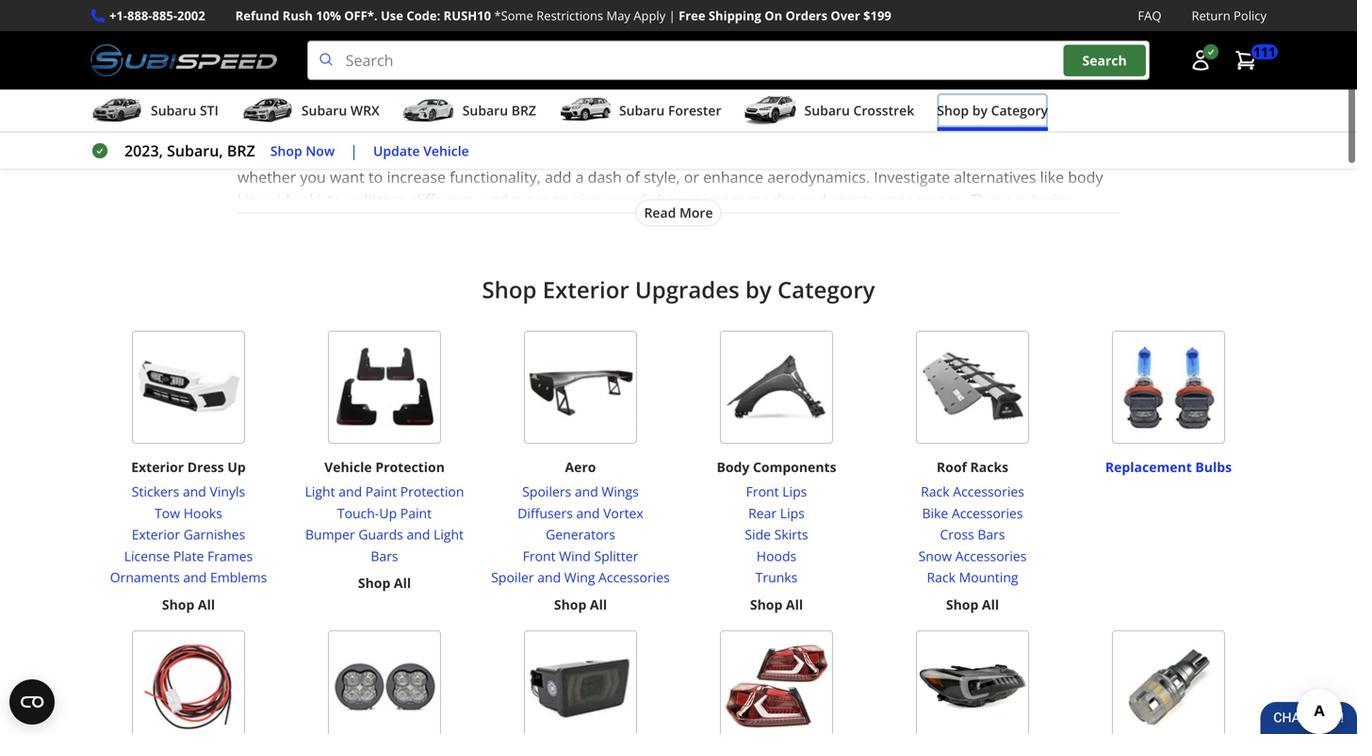 Task type: vqa. For each thing, say whether or not it's contained in the screenshot.


Task type: locate. For each thing, give the bounding box(es) containing it.
0 horizontal spatial you
[[300, 167, 326, 187]]

are
[[847, 258, 870, 278], [633, 303, 656, 323]]

1 vertical spatial you
[[844, 348, 871, 368]]

generators
[[546, 526, 616, 544]]

0 horizontal spatial more
[[512, 190, 550, 210]]

touch-up paint link
[[294, 503, 475, 524]]

shop up the products
[[938, 101, 970, 119]]

1 vertical spatial brz
[[227, 141, 255, 161]]

0 horizontal spatial accessories
[[507, 371, 587, 391]]

shop up whether
[[271, 142, 302, 160]]

addition
[[810, 212, 868, 233]]

fit
[[1002, 258, 1016, 278]]

0 horizontal spatial enhancements
[[739, 258, 843, 278]]

aero image image
[[524, 331, 637, 444]]

your up the body
[[1084, 122, 1116, 142]]

0 vertical spatial accessories
[[634, 144, 715, 165]]

0 horizontal spatial you
[[763, 122, 789, 142]]

by inside 'dropdown button'
[[973, 101, 988, 119]]

replacement bulbs link
[[1106, 450, 1233, 476]]

of up rely
[[917, 325, 931, 346]]

up down light and paint protection link on the bottom of page
[[379, 504, 397, 522]]

0 horizontal spatial category
[[778, 275, 876, 305]]

0 horizontal spatial enhancing
[[533, 212, 606, 233]]

subaru brz button
[[402, 93, 537, 131]]

front wind splitter link
[[490, 546, 671, 567]]

for
[[744, 303, 764, 323]]

0 vertical spatial enhancements
[[739, 258, 843, 278]]

1 horizontal spatial |
[[669, 7, 676, 24]]

2 horizontal spatial by
[[973, 101, 988, 119]]

your
[[407, 122, 439, 142], [1084, 122, 1116, 142], [604, 190, 636, 210], [360, 258, 392, 278], [663, 325, 695, 346], [290, 348, 322, 368], [705, 371, 737, 391]]

category down bulbs,
[[778, 275, 876, 305]]

1 horizontal spatial up
[[379, 504, 397, 522]]

in
[[793, 212, 806, 233]]

1 vertical spatial |
[[350, 141, 358, 161]]

made
[[874, 258, 914, 278]]

2 horizontal spatial give
[[1051, 348, 1079, 368]]

you down respected
[[1083, 348, 1109, 368]]

0 horizontal spatial vehicle
[[324, 458, 372, 476]]

up inside vehicle protection light and paint protection touch-up paint bumper guards and light bars shop all
[[379, 504, 397, 522]]

and up touch-
[[339, 483, 362, 501]]

more down add
[[512, 190, 550, 210]]

body components image image
[[720, 331, 834, 444]]

1 vertical spatial bars
[[371, 547, 399, 565]]

1 vertical spatial are
[[633, 303, 656, 323]]

exterior down wrx
[[329, 122, 385, 142]]

1 horizontal spatial components
[[512, 144, 600, 165]]

boost
[[373, 212, 413, 233]]

to
[[497, 122, 512, 142], [369, 167, 383, 187], [554, 190, 568, 210], [872, 212, 886, 233], [1001, 235, 1016, 255], [918, 258, 932, 278], [474, 348, 489, 368], [1033, 348, 1047, 368]]

subaru
[[151, 101, 196, 119], [302, 101, 347, 119], [463, 101, 508, 119], [620, 101, 665, 119], [805, 101, 850, 119], [443, 122, 493, 142], [640, 190, 691, 210], [396, 258, 447, 278], [1020, 258, 1070, 278]]

+1-
[[109, 7, 127, 24]]

additionally,
[[238, 235, 324, 255]]

out
[[388, 325, 411, 346]]

shop all link down the 'spoiler and wing accessories' link
[[554, 594, 607, 616]]

accessories down racks
[[954, 483, 1025, 501]]

0 horizontal spatial paint
[[366, 483, 397, 501]]

vehicle protection image image
[[328, 331, 441, 444]]

0 vertical spatial quality
[[805, 303, 853, 323]]

subaru left sti at the left top of the page
[[151, 101, 196, 119]]

1 vertical spatial with
[[528, 325, 558, 346]]

+1-888-885-2002 link
[[109, 6, 205, 26]]

0 vertical spatial by
[[973, 101, 988, 119]]

subaru sti
[[151, 101, 219, 119]]

2023,
[[124, 141, 163, 161]]

enhancements down bulbs,
[[739, 258, 843, 278]]

1 vertical spatial front
[[523, 547, 556, 565]]

hoods
[[757, 547, 797, 565]]

all down bumper guards and light bars link
[[394, 574, 411, 592]]

all inside exterior dress up stickers and vinyls tow hooks exterior garnishes license plate frames ornaments and emblems shop all
[[198, 596, 215, 614]]

catching
[[690, 348, 749, 368]]

more up lowering
[[707, 190, 745, 210]]

all down the ornaments and emblems link
[[198, 596, 215, 614]]

from up make
[[999, 280, 1033, 300]]

1 vertical spatial light
[[434, 526, 464, 544]]

lowering
[[693, 212, 753, 233]]

you up the alternatives
[[972, 144, 998, 165]]

1 vertical spatial paint
[[401, 504, 432, 522]]

shipping
[[709, 7, 762, 24]]

1 horizontal spatial from
[[999, 280, 1033, 300]]

2 horizontal spatial our
[[928, 280, 952, 300]]

0 vertical spatial rack
[[921, 483, 950, 501]]

1 horizontal spatial our
[[822, 325, 847, 346]]

quality down let
[[273, 371, 320, 391]]

selection up rely
[[850, 325, 913, 346]]

upgrade
[[238, 122, 298, 142]]

vehicle
[[424, 142, 469, 160], [324, 458, 372, 476]]

shop inside vehicle protection light and paint protection touch-up paint bumper guards and light bars shop all
[[358, 574, 391, 592]]

the up wild at the left of page
[[453, 325, 477, 346]]

category up look
[[992, 101, 1049, 119]]

subaru forester button
[[559, 93, 722, 131]]

0 vertical spatial bars
[[978, 526, 1006, 544]]

shop all link for shop
[[554, 594, 607, 616]]

more
[[680, 204, 713, 221]]

you
[[972, 144, 998, 165], [300, 167, 326, 187], [1083, 348, 1109, 368]]

splitters,
[[348, 190, 408, 210]]

paint down light and paint protection link on the bottom of page
[[401, 504, 432, 522]]

1 horizontal spatial by
[[746, 275, 772, 305]]

0 horizontal spatial brz
[[227, 141, 255, 161]]

selection down performance
[[422, 235, 485, 255]]

0 horizontal spatial give
[[328, 258, 356, 278]]

paint up touch-up paint link
[[366, 483, 397, 501]]

now
[[306, 142, 335, 160]]

the
[[302, 122, 325, 142], [1005, 122, 1028, 142], [879, 144, 902, 165], [321, 280, 344, 300], [453, 325, 477, 346], [562, 325, 585, 346]]

seibon,
[[477, 303, 529, 323]]

light
[[305, 483, 335, 501], [434, 526, 464, 544]]

have
[[841, 144, 875, 165]]

side
[[745, 526, 771, 544]]

1 horizontal spatial quality
[[805, 303, 853, 323]]

fog lights image image
[[328, 631, 441, 735]]

its
[[651, 122, 668, 142]]

0 vertical spatial lips
[[783, 483, 808, 501]]

bumper
[[305, 526, 355, 544]]

by up the illumination
[[512, 212, 529, 233]]

1 horizontal spatial enhancements
[[994, 325, 1099, 346]]

are down headlights,
[[847, 258, 870, 278]]

1 vertical spatial selection
[[850, 325, 913, 346]]

shop inside aero spoilers and wings diffusers and vortex generators front wind splitter spoiler and wing accessories shop all
[[554, 596, 587, 614]]

accessories down rack accessories link
[[952, 504, 1024, 522]]

quality down the accurate.
[[805, 303, 853, 323]]

1 horizontal spatial brz
[[512, 101, 537, 119]]

with down subaru wrx dropdown button
[[290, 144, 320, 165]]

0 vertical spatial components
[[512, 144, 600, 165]]

enhancing
[[533, 212, 606, 233], [890, 212, 963, 233]]

up up "vinyls"
[[228, 458, 246, 476]]

light down touch-up paint link
[[434, 526, 464, 544]]

bars down bike accessories link
[[978, 526, 1006, 544]]

brz up whether
[[227, 141, 255, 161]]

shop
[[938, 101, 970, 119], [271, 142, 302, 160], [482, 275, 537, 305], [358, 574, 391, 592], [162, 596, 195, 614], [554, 596, 587, 614], [751, 596, 783, 614], [947, 596, 979, 614]]

search
[[1083, 51, 1128, 69]]

subaru up now
[[302, 101, 347, 119]]

like down require,
[[1041, 167, 1065, 187]]

hooks
[[184, 504, 222, 522]]

roof racks rack accessories bike accessories cross bars snow accessories rack mounting shop all
[[919, 458, 1027, 614]]

hoods link
[[745, 546, 809, 567]]

0 horizontal spatial we
[[815, 144, 837, 165]]

category
[[992, 101, 1049, 119], [778, 275, 876, 305]]

1 vertical spatial from
[[415, 325, 450, 346]]

vehicle up increase
[[424, 142, 469, 160]]

0 horizontal spatial can
[[344, 212, 369, 233]]

design
[[493, 348, 539, 368]]

light wiring image image
[[132, 631, 245, 735]]

0 vertical spatial brz
[[512, 101, 537, 119]]

vehicle protection light and paint protection touch-up paint bumper guards and light bars shop all
[[305, 458, 464, 592]]

all inside aero spoilers and wings diffusers and vortex generators front wind splitter spoiler and wing accessories shop all
[[590, 596, 607, 614]]

our down the accurate.
[[822, 325, 847, 346]]

|
[[669, 7, 676, 24], [350, 141, 358, 161]]

quality
[[805, 303, 853, 323], [273, 371, 320, 391]]

0 horizontal spatial front
[[523, 547, 556, 565]]

bars inside vehicle protection light and paint protection touch-up paint bumper guards and light bars shop all
[[371, 547, 399, 565]]

wrx
[[351, 101, 380, 119]]

sporty
[[831, 190, 876, 210]]

performance
[[417, 212, 508, 233]]

body
[[717, 458, 750, 476]]

give down dash
[[572, 190, 600, 210]]

headlights image image
[[917, 631, 1030, 735]]

light up bumper
[[305, 483, 335, 501]]

0 vertical spatial selection
[[422, 235, 485, 255]]

vinyls
[[210, 483, 245, 501]]

get
[[902, 280, 924, 300]]

0 vertical spatial you
[[972, 144, 998, 165]]

bars inside roof racks rack accessories bike accessories cross bars snow accessories rack mounting shop all
[[978, 526, 1006, 544]]

0 horizontal spatial are
[[633, 303, 656, 323]]

0 vertical spatial front
[[747, 483, 780, 501]]

enhancing up taillights,
[[890, 212, 963, 233]]

1 vertical spatial rack
[[927, 569, 956, 587]]

0 vertical spatial are
[[847, 258, 870, 278]]

0 horizontal spatial selection
[[422, 235, 485, 255]]

appearance. down these on the top of page
[[967, 212, 1055, 233]]

enhancements
[[739, 258, 843, 278], [994, 325, 1099, 346]]

diffusers,
[[412, 190, 478, 210]]

a subaru brz thumbnail image image
[[402, 96, 455, 125]]

modifications,
[[594, 235, 694, 255]]

external
[[677, 258, 735, 278]]

the down the subaru wrx
[[302, 122, 325, 142]]

1 vertical spatial enhancements
[[994, 325, 1099, 346]]

0 vertical spatial that
[[601, 303, 629, 323]]

discover
[[758, 325, 818, 346]]

0 horizontal spatial by
[[512, 212, 529, 233]]

shop inside exterior dress up stickers and vinyls tow hooks exterior garnishes license plate frames ornaments and emblems shop all
[[162, 596, 195, 614]]

0 horizontal spatial |
[[350, 141, 358, 161]]

and up high-
[[238, 348, 265, 368]]

lips up skirts in the bottom right of the page
[[781, 504, 805, 522]]

aero spoilers and wings diffusers and vortex generators front wind splitter spoiler and wing accessories shop all
[[492, 458, 670, 614]]

brz up completely
[[512, 101, 537, 119]]

tow hooks link
[[110, 503, 267, 524]]

that up outside
[[601, 303, 629, 323]]

0 horizontal spatial up
[[228, 458, 246, 476]]

0 horizontal spatial our
[[324, 144, 349, 165]]

vehicle up light and paint protection link on the bottom of page
[[324, 458, 372, 476]]

0 vertical spatial light
[[305, 483, 335, 501]]

spoiler
[[492, 569, 534, 587]]

macho
[[749, 190, 797, 210]]

protection up light and paint protection link on the bottom of page
[[376, 458, 445, 476]]

shop down the 'spoiler and wing accessories' link
[[554, 596, 587, 614]]

1 horizontal spatial enhancing
[[890, 212, 963, 233]]

protection up touch-up paint link
[[401, 483, 464, 501]]

imagination
[[326, 348, 409, 368]]

0 vertical spatial category
[[992, 101, 1049, 119]]

craftsmanship.
[[887, 303, 992, 323]]

0 horizontal spatial bars
[[371, 547, 399, 565]]

we down made
[[875, 280, 898, 300]]

lips down components
[[783, 483, 808, 501]]

bulbs
[[1196, 458, 1233, 476]]

a subaru forester thumbnail image image
[[559, 96, 612, 125]]

rush10
[[444, 7, 491, 24]]

0 vertical spatial improve
[[943, 122, 1001, 142]]

your down provide
[[360, 258, 392, 278]]

1 horizontal spatial category
[[992, 101, 1049, 119]]

1 horizontal spatial with
[[528, 325, 558, 346]]

subaru brz
[[463, 101, 537, 119]]

1 horizontal spatial paint
[[401, 504, 432, 522]]

we
[[328, 235, 349, 255]]

2 horizontal spatial you
[[1083, 348, 1109, 368]]

0 vertical spatial vehicle
[[424, 142, 469, 160]]

1 horizontal spatial can
[[875, 348, 899, 368]]

accurate.
[[807, 280, 871, 300]]

shop inside 'link'
[[271, 142, 302, 160]]

enhancing up the illumination
[[533, 212, 606, 233]]

button image
[[1190, 49, 1213, 72]]

body components front lips rear lips side skirts hoods trunks shop all
[[717, 458, 837, 614]]

components down run
[[384, 371, 472, 391]]

2002
[[177, 7, 205, 24]]

you left rely
[[844, 348, 871, 368]]

style,
[[644, 167, 680, 187]]

1 horizontal spatial vehicle
[[424, 142, 469, 160]]

appearance.
[[671, 122, 759, 142], [880, 190, 967, 210], [967, 212, 1055, 233], [555, 258, 642, 278], [753, 348, 840, 368]]

these
[[971, 190, 1013, 210]]

components down completely
[[512, 144, 600, 165]]

and down additionally,
[[298, 258, 324, 278]]

0 horizontal spatial quality
[[273, 371, 320, 391]]

all down the 'spoiler and wing accessories' link
[[590, 596, 607, 614]]

shop down bumper guards and light bars link
[[358, 574, 391, 592]]

led lighting image image
[[1113, 631, 1226, 735]]

functionality,
[[450, 167, 541, 187]]

crowd
[[480, 325, 524, 346]]

1 horizontal spatial more
[[707, 190, 745, 210]]

that down distinctive
[[591, 371, 619, 391]]

and down design
[[476, 371, 503, 391]]

2023, subaru, brz
[[124, 141, 255, 161]]

0 vertical spatial protection
[[376, 458, 445, 476]]

to up splitters,
[[369, 167, 383, 187]]

shop inside 'dropdown button'
[[938, 101, 970, 119]]

a down "boost"
[[410, 235, 418, 255]]

subaru. down discover
[[741, 371, 795, 391]]

and down crosstrek,
[[533, 303, 560, 323]]

subaru crosstrek button
[[745, 93, 915, 131]]

shop down trunks link
[[751, 596, 783, 614]]

all inside roof racks rack accessories bike accessories cross bars snow accessories rack mounting shop all
[[983, 596, 1000, 614]]



Task type: describe. For each thing, give the bounding box(es) containing it.
of up 'cutting-'
[[489, 235, 503, 255]]

1 vertical spatial can
[[875, 348, 899, 368]]

will
[[623, 371, 646, 391]]

and up the products
[[912, 122, 939, 142]]

shop all link down trunks link
[[751, 594, 804, 616]]

subaru forester
[[620, 101, 722, 119]]

exterior down require,
[[1017, 190, 1072, 210]]

license plate frames link
[[110, 546, 267, 567]]

1 vertical spatial lips
[[781, 504, 805, 522]]

0 horizontal spatial components
[[384, 371, 472, 391]]

0 vertical spatial can
[[344, 212, 369, 233]]

return
[[1192, 7, 1231, 24]]

shop by category
[[938, 101, 1049, 119]]

a down the or
[[695, 190, 703, 210]]

front inside body components front lips rear lips side skirts hoods trunks shop all
[[747, 483, 780, 501]]

all inside body components front lips rear lips side skirts hoods trunks shop all
[[786, 596, 804, 614]]

0 vertical spatial we
[[815, 144, 837, 165]]

taillights,
[[934, 235, 997, 255]]

off*.
[[344, 7, 378, 24]]

1 vertical spatial category
[[778, 275, 876, 305]]

to right subispeed
[[1033, 348, 1047, 368]]

spoilers
[[523, 483, 572, 501]]

increase
[[387, 167, 446, 187]]

appearance. down investigate
[[880, 190, 967, 210]]

like up companies
[[293, 280, 317, 300]]

to down subaru brz
[[497, 122, 512, 142]]

and down spoilers and wings link
[[577, 504, 600, 522]]

1 horizontal spatial accessories
[[634, 144, 715, 165]]

tail lights image image
[[720, 631, 834, 735]]

olm
[[564, 303, 597, 323]]

refund
[[236, 7, 279, 24]]

of right range
[[434, 144, 448, 165]]

*some
[[495, 7, 534, 24]]

to down add
[[554, 190, 568, 210]]

search input field
[[307, 41, 1151, 80]]

exterior up license
[[132, 526, 180, 544]]

run
[[413, 348, 438, 368]]

by inside upgrade the exterior of your subaru to completely change its appearance. you may personalize and improve the look of your vehicle with our wide range of exterior components and accessories at low prices. we have the products you require, whether you want to increase functionality, add a dash of style, or enhance aerodynamics. investigate alternatives like body kits, side skirts, splitters, diffusers, and more to give your subaru a more macho and sporty appearance. these exterior improvements can boost performance by enhancing airflow and lowering drag in addition to enhancing appearance. additionally, we provide a selection of illumination modifications, like as led bulbs, headlights, and taillights, to improve visibility and give your subaru a cutting-edge appearance. our external enhancements are made to perfectly fit subaru models like the wrx, sti, forester, and crosstrek, making installation simple and accurate. we get our items from respected companies like apr performance, seibon, and olm that are well-known for their quality and craftsmanship. make a statement and stand out from the crowd with the outside of your subaru. discover our selection of exterior enhancements and let your imagination run wild to design a distinctive and eye-catching appearance. you can rely on subispeed to give you high-quality exterior components and accessories that will elevate your subaru.
[[512, 212, 529, 233]]

a up forester,
[[451, 258, 459, 278]]

and down aero on the bottom of page
[[575, 483, 599, 501]]

replacement bulbs image image
[[1113, 331, 1226, 444]]

category inside 'dropdown button'
[[992, 101, 1049, 119]]

and up will at the left of the page
[[630, 348, 657, 368]]

appearance. down discover
[[753, 348, 840, 368]]

the down olm at left top
[[562, 325, 585, 346]]

885-
[[152, 7, 177, 24]]

license
[[124, 547, 170, 565]]

1 horizontal spatial you
[[844, 348, 871, 368]]

crosstrek,
[[514, 280, 585, 300]]

accessories inside aero spoilers and wings diffusers and vortex generators front wind splitter spoiler and wing accessories shop all
[[599, 569, 670, 587]]

over
[[831, 7, 861, 24]]

of right dash
[[626, 167, 640, 187]]

subaru up respected
[[1020, 258, 1070, 278]]

subaru up sti,
[[396, 258, 447, 278]]

aerodynamics.
[[768, 167, 870, 187]]

0 horizontal spatial with
[[290, 144, 320, 165]]

1 vertical spatial our
[[928, 280, 952, 300]]

0 vertical spatial you
[[763, 122, 789, 142]]

cross
[[941, 526, 975, 544]]

subispeed logo image
[[91, 41, 277, 80]]

light and paint protection link
[[294, 482, 475, 503]]

snow accessories link
[[919, 546, 1027, 567]]

2 more from the left
[[707, 190, 745, 210]]

bulbs,
[[776, 235, 819, 255]]

1 vertical spatial we
[[875, 280, 898, 300]]

improvements
[[238, 212, 340, 233]]

1 horizontal spatial light
[[434, 526, 464, 544]]

provide
[[352, 235, 406, 255]]

subaru,
[[167, 141, 223, 161]]

outside
[[589, 325, 641, 346]]

statement
[[238, 325, 310, 346]]

a right add
[[576, 167, 584, 187]]

of up range
[[389, 122, 403, 142]]

brz inside dropdown button
[[512, 101, 537, 119]]

a subaru sti thumbnail image image
[[91, 96, 143, 125]]

and left stand
[[313, 325, 340, 346]]

to up headlights,
[[872, 212, 886, 233]]

0 vertical spatial from
[[999, 280, 1033, 300]]

frames
[[208, 547, 253, 565]]

2 enhancing from the left
[[890, 212, 963, 233]]

upgrade the exterior of your subaru to completely change its appearance. you may personalize and improve the look of your vehicle with our wide range of exterior components and accessories at low prices. we have the products you require, whether you want to increase functionality, add a dash of style, or enhance aerodynamics. investigate alternatives like body kits, side skirts, splitters, diffusers, and more to give your subaru a more macho and sporty appearance. these exterior improvements can boost performance by enhancing airflow and lowering drag in addition to enhancing appearance. additionally, we provide a selection of illumination modifications, like as led bulbs, headlights, and taillights, to improve visibility and give your subaru a cutting-edge appearance. our external enhancements are made to perfectly fit subaru models like the wrx, sti, forester, and crosstrek, making installation simple and accurate. we get our items from respected companies like apr performance, seibon, and olm that are well-known for their quality and craftsmanship. make a statement and stand out from the crowd with the outside of your subaru. discover our selection of exterior enhancements and let your imagination run wild to design a distinctive and eye-catching appearance. you can rely on subispeed to give you high-quality exterior components and accessories that will elevate your subaru.
[[238, 122, 1116, 391]]

1 horizontal spatial you
[[972, 144, 998, 165]]

orders
[[786, 7, 828, 24]]

roof racks image image
[[917, 331, 1030, 444]]

shop inside body components front lips rear lips side skirts hoods trunks shop all
[[751, 596, 783, 614]]

skirts,
[[302, 190, 344, 210]]

shop up crowd
[[482, 275, 537, 305]]

side skirts link
[[745, 524, 809, 546]]

0 horizontal spatial improve
[[943, 122, 1001, 142]]

free
[[679, 7, 706, 24]]

our
[[646, 258, 673, 278]]

like left apr
[[318, 303, 342, 323]]

shop all link for all
[[358, 573, 411, 594]]

forester,
[[417, 280, 479, 300]]

a right make
[[1038, 303, 1046, 323]]

simple
[[726, 280, 772, 300]]

1 vertical spatial accessories
[[507, 371, 587, 391]]

2 vertical spatial give
[[1051, 348, 1079, 368]]

performance,
[[378, 303, 473, 323]]

subaru up may
[[805, 101, 850, 119]]

to up the get
[[918, 258, 932, 278]]

bike
[[923, 504, 949, 522]]

their
[[768, 303, 801, 323]]

2 vertical spatial by
[[746, 275, 772, 305]]

subaru down style,
[[640, 190, 691, 210]]

auxiliary brake lighting image image
[[524, 631, 637, 735]]

and up made
[[903, 235, 930, 255]]

return policy link
[[1192, 6, 1267, 26]]

your down well-
[[663, 325, 695, 346]]

subaru inside dropdown button
[[302, 101, 347, 119]]

2 vertical spatial you
[[1083, 348, 1109, 368]]

tow
[[155, 504, 180, 522]]

and up modifications,
[[662, 212, 689, 233]]

make
[[996, 303, 1034, 323]]

want
[[330, 167, 365, 187]]

10%
[[316, 7, 341, 24]]

sti
[[200, 101, 219, 119]]

the up investigate
[[879, 144, 902, 165]]

at
[[719, 144, 732, 165]]

subaru sti button
[[91, 93, 219, 131]]

vehicle
[[238, 144, 286, 165]]

1 horizontal spatial are
[[847, 258, 870, 278]]

completely
[[516, 122, 593, 142]]

shop all link for emblems
[[162, 594, 215, 616]]

1 vertical spatial you
[[300, 167, 326, 187]]

subaru crosstrek
[[805, 101, 915, 119]]

perfectly
[[936, 258, 998, 278]]

making
[[589, 280, 640, 300]]

your up range
[[407, 122, 439, 142]]

models
[[238, 280, 289, 300]]

exterior up functionality,
[[452, 144, 508, 165]]

your down catching
[[705, 371, 737, 391]]

appearance. up at at top
[[671, 122, 759, 142]]

0 vertical spatial our
[[324, 144, 349, 165]]

all inside vehicle protection light and paint protection touch-up paint bumper guards and light bars shop all
[[394, 574, 411, 592]]

subaru inside "dropdown button"
[[620, 101, 665, 119]]

side
[[270, 190, 298, 210]]

1 vertical spatial subaru.
[[741, 371, 795, 391]]

1 vertical spatial give
[[328, 258, 356, 278]]

elevate
[[650, 371, 701, 391]]

your up airflow
[[604, 190, 636, 210]]

update vehicle
[[373, 142, 469, 160]]

shop inside roof racks rack accessories bike accessories cross bars snow accessories rack mounting shop all
[[947, 596, 979, 614]]

spoilers and wings link
[[490, 482, 671, 503]]

rely
[[903, 348, 929, 368]]

replacement
[[1106, 458, 1193, 476]]

rack mounting link
[[919, 567, 1027, 589]]

a subaru wrx thumbnail image image
[[241, 96, 294, 125]]

1 vertical spatial that
[[591, 371, 619, 391]]

a subaru crosstrek thumbnail image image
[[745, 96, 797, 125]]

0 horizontal spatial light
[[305, 483, 335, 501]]

of right look
[[1066, 122, 1080, 142]]

subispeed
[[956, 348, 1029, 368]]

vehicle inside button
[[424, 142, 469, 160]]

0 vertical spatial give
[[572, 190, 600, 210]]

subaru inside dropdown button
[[463, 101, 508, 119]]

may
[[607, 7, 631, 24]]

open widget image
[[9, 680, 55, 725]]

ornaments and emblems link
[[110, 567, 267, 589]]

wide
[[353, 144, 386, 165]]

replacement bulbs
[[1106, 458, 1233, 476]]

exterior dress up image image
[[132, 331, 245, 444]]

a right design
[[543, 348, 551, 368]]

or
[[684, 167, 700, 187]]

and up their
[[776, 280, 803, 300]]

0 vertical spatial subaru.
[[699, 325, 754, 346]]

appearance. up "making"
[[555, 258, 642, 278]]

and up tow hooks link
[[183, 483, 206, 501]]

111
[[1254, 43, 1277, 61]]

and down change
[[604, 144, 630, 165]]

vehicle inside vehicle protection light and paint protection touch-up paint bumper guards and light bars shop all
[[324, 458, 372, 476]]

shop all link down rack mounting link
[[947, 594, 1000, 616]]

and down aerodynamics.
[[801, 190, 827, 210]]

may
[[793, 122, 823, 142]]

respected
[[1037, 280, 1107, 300]]

and down the accurate.
[[857, 303, 883, 323]]

diffusers
[[518, 504, 573, 522]]

the left wrx,
[[321, 280, 344, 300]]

and right 'guards'
[[407, 526, 430, 544]]

exterior up outside
[[543, 275, 630, 305]]

exterior up on
[[935, 325, 991, 346]]

apr
[[346, 303, 374, 323]]

wings
[[602, 483, 639, 501]]

front inside aero spoilers and wings diffusers and vortex generators front wind splitter spoiler and wing accessories shop all
[[523, 547, 556, 565]]

subaru wrx
[[302, 101, 380, 119]]

1 horizontal spatial improve
[[1019, 235, 1078, 255]]

1 vertical spatial quality
[[273, 371, 320, 391]]

forester
[[669, 101, 722, 119]]

high-
[[238, 371, 273, 391]]

the up require,
[[1005, 122, 1028, 142]]

up inside exterior dress up stickers and vinyls tow hooks exterior garnishes license plate frames ornaments and emblems shop all
[[228, 458, 246, 476]]

exterior up stickers
[[131, 458, 184, 476]]

1 more from the left
[[512, 190, 550, 210]]

exterior up subaru forester
[[619, 43, 739, 85]]

like up the 'external'
[[698, 235, 722, 255]]

wrx,
[[348, 280, 384, 300]]

code:
[[407, 7, 441, 24]]

visibility
[[238, 258, 294, 278]]

and up the seibon,
[[483, 280, 510, 300]]

use
[[381, 7, 404, 24]]

and left wing
[[538, 569, 561, 587]]

of right outside
[[645, 325, 659, 346]]

1 horizontal spatial selection
[[850, 325, 913, 346]]

dash
[[588, 167, 622, 187]]

0 vertical spatial |
[[669, 7, 676, 24]]

accessories up mounting
[[956, 547, 1027, 565]]

to up the fit
[[1001, 235, 1016, 255]]

1 vertical spatial protection
[[401, 483, 464, 501]]

to right wild at the left of page
[[474, 348, 489, 368]]

0 vertical spatial paint
[[366, 483, 397, 501]]

exterior down imagination
[[324, 371, 380, 391]]

as
[[725, 235, 741, 255]]

aero
[[565, 458, 596, 476]]

crosstrek
[[854, 101, 915, 119]]

and down functionality,
[[482, 190, 508, 210]]

your right let
[[290, 348, 322, 368]]

2 vertical spatial our
[[822, 325, 847, 346]]

and down license plate frames "link"
[[183, 569, 207, 587]]

0 horizontal spatial from
[[415, 325, 450, 346]]

subaru down subaru brz
[[443, 122, 493, 142]]

1 enhancing from the left
[[533, 212, 606, 233]]



